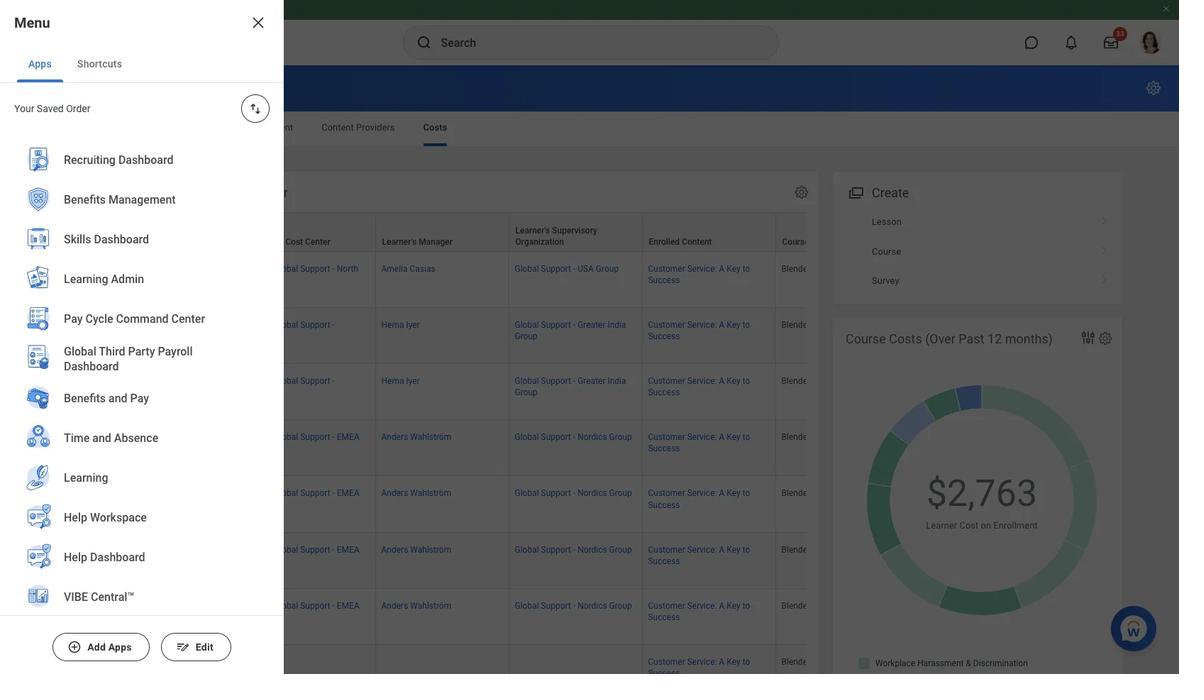 Task type: vqa. For each thing, say whether or not it's contained in the screenshot.
1st Global Support - Nordics Group link from the bottom of the cost per course, employee and cost center "element"
yes



Task type: locate. For each thing, give the bounding box(es) containing it.
0 vertical spatial global support - greater india group link
[[515, 317, 626, 342]]

success for magnus hansen
[[648, 612, 680, 622]]

7 key from the top
[[727, 601, 741, 611]]

customer service: a key to success for cory young (terminated)
[[648, 657, 750, 674]]

1 vertical spatial iyer
[[406, 376, 420, 386]]

service: for annika nilsson
[[688, 433, 717, 442]]

chevron right image inside lesson link
[[1096, 212, 1114, 226]]

demo_m278.png image
[[180, 263, 213, 296]]

4 33300 global support - emea link from the top
[[248, 598, 360, 611]]

1 greater from the top
[[578, 320, 606, 330]]

demo_f247.png image
[[180, 432, 213, 464]]

1 vertical spatial learning admin
[[64, 273, 144, 286]]

8 a from the top
[[719, 657, 725, 667]]

demo_f266.png image
[[180, 544, 213, 577]]

global
[[274, 264, 298, 274], [515, 264, 539, 274], [274, 320, 298, 330], [515, 320, 539, 330], [64, 345, 96, 358], [274, 376, 298, 386], [515, 376, 539, 386], [274, 433, 298, 442], [515, 433, 539, 442], [274, 489, 298, 499], [515, 489, 539, 499], [274, 545, 298, 555], [515, 545, 539, 555], [274, 601, 298, 611], [515, 601, 539, 611]]

1 vertical spatial content
[[682, 237, 712, 247]]

learning admin down learning enrollment learner at top
[[64, 273, 144, 286]]

benefits down the mokashi
[[64, 392, 106, 406]]

33300 global support - emea
[[248, 433, 360, 442], [248, 489, 360, 499], [248, 545, 360, 555], [248, 601, 360, 611]]

learner's up amelia casias link
[[382, 237, 417, 247]]

enrolled content
[[649, 237, 712, 247]]

mokashi
[[66, 376, 98, 386]]

cory young (terminated)
[[48, 657, 142, 667]]

row
[[41, 212, 1029, 252], [41, 252, 1029, 308], [41, 308, 1029, 364], [41, 364, 1029, 420], [41, 420, 1029, 477], [41, 477, 1029, 533], [41, 533, 1029, 589], [41, 589, 1029, 645], [41, 645, 1029, 674]]

33200 global support - asia/pac
[[248, 320, 335, 342], [248, 376, 335, 398]]

2 customer service: a key to success from the top
[[648, 320, 750, 342]]

1 service: from the top
[[688, 264, 717, 274]]

1 vertical spatial 33200
[[248, 376, 272, 386]]

dashboard
[[118, 154, 174, 167], [94, 233, 149, 247], [64, 360, 119, 373], [90, 551, 145, 565]]

costs left (over
[[890, 331, 923, 346]]

anish majoo
[[48, 320, 95, 330]]

blended for cory young (terminated)
[[782, 657, 813, 667]]

1 vertical spatial pay
[[130, 392, 149, 406]]

search image
[[416, 34, 433, 51]]

learning enrollment learner button
[[42, 213, 174, 251]]

magnus hansen link
[[48, 598, 109, 611]]

0 horizontal spatial list
[[0, 0, 284, 669]]

4 wahlström from the top
[[410, 601, 452, 611]]

usa
[[578, 264, 594, 274]]

learner's up organization
[[516, 226, 550, 236]]

learning admin up order
[[28, 78, 150, 98]]

your saved order
[[14, 103, 90, 114]]

learning up your saved order at the top left of page
[[28, 78, 96, 98]]

course costs (over past 12 months) element
[[833, 318, 1123, 674]]

apps inside button
[[28, 58, 52, 70]]

2 global support - greater india group link from the top
[[515, 374, 626, 398]]

- inside 33100 global support - north america
[[333, 264, 335, 274]]

emea
[[337, 433, 360, 442], [337, 489, 360, 499], [337, 545, 360, 555], [337, 601, 360, 611]]

dashboard down workspace
[[90, 551, 145, 565]]

asia/pac down "america"
[[248, 332, 283, 342]]

amelia
[[382, 264, 408, 274]]

cost left the on
[[960, 520, 979, 531]]

1 vertical spatial hema iyer link
[[382, 374, 420, 386]]

survey
[[872, 275, 900, 286]]

0 vertical spatial india
[[608, 320, 626, 330]]

center up the payroll
[[171, 313, 205, 326]]

2 a from the top
[[719, 320, 725, 330]]

1 india from the top
[[608, 320, 626, 330]]

0 horizontal spatial costs
[[423, 122, 447, 133]]

anders for mäkinen
[[382, 545, 408, 555]]

customer service: a key to success for magnus hansen
[[648, 601, 750, 622]]

0 vertical spatial and
[[197, 185, 218, 200]]

cell
[[175, 420, 242, 477], [175, 533, 242, 589], [376, 645, 509, 674], [509, 645, 643, 674]]

row containing anish majoo
[[41, 308, 1029, 364]]

admin inside the $2,763 main content
[[100, 78, 150, 98]]

row containing learner's supervisory organization
[[41, 212, 1029, 252]]

1 vertical spatial global support - greater india group link
[[515, 374, 626, 398]]

8 blended course from the top
[[782, 657, 842, 667]]

admin right severino
[[111, 273, 144, 286]]

nordics for annika nilsson
[[578, 433, 607, 442]]

0 vertical spatial admin
[[100, 78, 150, 98]]

center up learner's cost center
[[251, 185, 288, 200]]

1 benefits from the top
[[64, 193, 106, 207]]

1 vertical spatial learner
[[927, 520, 958, 531]]

amelia casias
[[382, 264, 436, 274]]

anders wahlström
[[382, 433, 452, 442], [382, 489, 452, 499], [382, 545, 452, 555], [382, 601, 452, 611]]

3 nordics from the top
[[578, 545, 607, 555]]

0 vertical spatial benefits
[[64, 193, 106, 207]]

2 horizontal spatial center
[[305, 237, 331, 247]]

benefits for benefits management
[[64, 193, 106, 207]]

5 a from the top
[[719, 489, 725, 499]]

service: for magnus hansen
[[688, 601, 717, 611]]

1 vertical spatial center
[[305, 237, 331, 247]]

learning up gundersen
[[64, 472, 108, 485]]

1 vertical spatial asia/pac
[[248, 388, 283, 398]]

4 service: from the top
[[688, 433, 717, 442]]

7 service: from the top
[[688, 601, 717, 611]]

0 vertical spatial tab list
[[0, 45, 284, 83]]

chevron right image
[[1096, 212, 1114, 226], [1096, 241, 1114, 255], [1096, 270, 1114, 285]]

service: for anish majoo
[[688, 320, 717, 330]]

6 key from the top
[[727, 545, 741, 555]]

enrollment up severino
[[84, 237, 125, 247]]

pay up absence
[[130, 392, 149, 406]]

4 blended course element from the top
[[782, 430, 842, 442]]

3 anders from the top
[[382, 545, 408, 555]]

learning admin inside learning admin link
[[64, 273, 144, 286]]

blended course for oona mäkinen
[[782, 545, 842, 555]]

4 blended course from the top
[[782, 433, 842, 442]]

33200 right 'demo_m205.png' image
[[248, 376, 272, 386]]

oona mäkinen
[[48, 545, 102, 555]]

admin
[[100, 78, 150, 98], [111, 273, 144, 286]]

0 vertical spatial greater
[[578, 320, 606, 330]]

severino
[[78, 264, 111, 274]]

hema iyer link
[[382, 317, 420, 330], [382, 374, 420, 386]]

33200 down "america"
[[248, 320, 272, 330]]

x image
[[250, 14, 267, 31]]

course for sixth the "blended course" element from the bottom
[[815, 376, 842, 386]]

anders wahlström link
[[382, 430, 452, 442], [382, 486, 452, 499], [382, 542, 452, 555], [382, 598, 452, 611]]

success for anish majoo
[[648, 332, 680, 342]]

4 to from the top
[[743, 433, 750, 442]]

emea for second 33300 global support - emea link from the bottom
[[337, 545, 360, 555]]

learner up learning admin link
[[127, 237, 156, 247]]

dashboard up cost per course, employee and cost center
[[118, 154, 174, 167]]

2 customer service: a key to success link from the top
[[648, 317, 750, 342]]

enrollment
[[84, 237, 125, 247], [994, 520, 1038, 531]]

4 customer from the top
[[648, 433, 685, 442]]

0 vertical spatial asia/pac
[[248, 332, 283, 342]]

1 horizontal spatial learner
[[927, 520, 958, 531]]

0 vertical spatial help
[[64, 511, 87, 525]]

8 customer service: a key to success link from the top
[[648, 654, 750, 674]]

row containing cory young (terminated)
[[41, 645, 1029, 674]]

33300 global support - emea for second 33300 global support - emea link from the bottom
[[248, 545, 360, 555]]

3 customer service: a key to success from the top
[[648, 376, 750, 398]]

cost inside $2,763 learner cost on enrollment
[[960, 520, 979, 531]]

0 vertical spatial iyer
[[406, 320, 420, 330]]

asia/pac for first 33200 global support - asia/pac link from the bottom
[[248, 388, 283, 398]]

global support - greater india group for global support - greater india group "link" for 'customer service: a key to success' link associated with anish majoo
[[515, 320, 626, 342]]

time and absence
[[64, 432, 158, 445]]

learner
[[127, 237, 156, 247], [927, 520, 958, 531]]

1 vertical spatial enrollment
[[994, 520, 1038, 531]]

6 service: from the top
[[688, 545, 717, 555]]

banner
[[0, 0, 1180, 65]]

33300 right "demo_f266.png" icon
[[248, 545, 272, 555]]

3 row from the top
[[41, 308, 1029, 364]]

2 horizontal spatial learner's
[[516, 226, 550, 236]]

2 hema iyer from the top
[[382, 376, 420, 386]]

group for global support - usa group link at the top of page
[[596, 264, 619, 274]]

success for cory young (terminated)
[[648, 668, 680, 674]]

success for annika nilsson
[[648, 444, 680, 454]]

america
[[248, 276, 280, 285]]

customer service: a key to success for oona mäkinen
[[648, 545, 750, 566]]

and right employee
[[197, 185, 218, 200]]

tab list containing engagement
[[14, 112, 1166, 146]]

demo_m148.png image
[[180, 320, 213, 352]]

content left providers
[[322, 122, 354, 133]]

(over
[[926, 331, 956, 346]]

4 nordics from the top
[[578, 601, 607, 611]]

cory young (terminated) link
[[48, 654, 142, 667]]

benefits inside 'link'
[[64, 392, 106, 406]]

4 anders from the top
[[382, 601, 408, 611]]

0 vertical spatial 33200
[[248, 320, 272, 330]]

lesson link
[[833, 207, 1123, 237]]

dashboard for skills
[[94, 233, 149, 247]]

7 blended from the top
[[782, 601, 813, 611]]

apps inside button
[[108, 642, 132, 653]]

course for oona mäkinen's the "blended course" element
[[815, 545, 842, 555]]

cost left per
[[41, 185, 68, 200]]

anders wahlström link for nilsson
[[382, 430, 452, 442]]

to for cory young (terminated)
[[743, 657, 750, 667]]

7 blended course element from the top
[[782, 598, 842, 611]]

3 wahlström from the top
[[410, 545, 452, 555]]

3 to from the top
[[743, 376, 750, 386]]

0 vertical spatial hema iyer link
[[382, 317, 420, 330]]

course
[[783, 237, 810, 247], [872, 246, 901, 257], [815, 264, 842, 274], [815, 320, 842, 330], [846, 331, 886, 346], [815, 376, 842, 386], [815, 433, 842, 442], [815, 489, 842, 499], [815, 545, 842, 555], [815, 601, 842, 611], [815, 657, 842, 667]]

and right time
[[92, 432, 111, 445]]

hema iyer for hema iyer link related to first 33200 global support - asia/pac link from the top of the cost per course, employee and cost center element
[[382, 320, 420, 330]]

center inside global navigation 'dialog'
[[171, 313, 205, 326]]

7 customer service: a key to success from the top
[[648, 601, 750, 622]]

4 row from the top
[[41, 364, 1029, 420]]

3 33300 global support - emea from the top
[[248, 545, 360, 555]]

2 chevron right image from the top
[[1096, 241, 1114, 255]]

pay left cycle
[[64, 313, 83, 326]]

1 vertical spatial 33200 global support - asia/pac link
[[248, 374, 335, 398]]

management
[[109, 193, 176, 207]]

33100
[[248, 264, 272, 274]]

7 row from the top
[[41, 533, 1029, 589]]

blended course element
[[782, 261, 842, 274], [782, 317, 842, 330], [782, 374, 842, 386], [782, 430, 842, 442], [782, 486, 842, 499], [782, 542, 842, 555], [782, 598, 842, 611], [782, 654, 842, 667]]

$2,763 learner cost on enrollment
[[927, 472, 1038, 531]]

1 vertical spatial greater
[[578, 376, 606, 386]]

help workspace link
[[17, 498, 267, 539]]

6 to from the top
[[743, 545, 750, 555]]

1 customer service: a key to success from the top
[[648, 264, 750, 285]]

cost
[[41, 185, 68, 200], [221, 185, 247, 200], [286, 237, 303, 247], [960, 520, 979, 531]]

2 to from the top
[[743, 320, 750, 330]]

course for magnus hansen the "blended course" element
[[815, 601, 842, 611]]

and inside 'link'
[[109, 392, 128, 406]]

asia/pac
[[248, 332, 283, 342], [248, 388, 283, 398]]

33200 global support - asia/pac for first 33200 global support - asia/pac link from the bottom
[[248, 376, 335, 398]]

list containing lesson
[[833, 207, 1123, 296]]

to for annika nilsson
[[743, 433, 750, 442]]

chevron right image for survey
[[1096, 270, 1114, 285]]

wahlström for mäkinen
[[410, 545, 452, 555]]

7 customer from the top
[[648, 601, 685, 611]]

and inside the $2,763 main content
[[197, 185, 218, 200]]

edit button
[[161, 633, 231, 662]]

anders for hansen
[[382, 601, 408, 611]]

shortcuts
[[77, 58, 122, 70]]

6 success from the top
[[648, 556, 680, 566]]

3 33300 from the top
[[248, 545, 272, 555]]

shortcuts button
[[66, 45, 134, 82]]

8 customer service: a key to success from the top
[[648, 657, 750, 674]]

global support - greater india group link
[[515, 317, 626, 342], [515, 374, 626, 398]]

course for marcus severino's the "blended course" element
[[815, 264, 842, 274]]

1 global support - nordics group from the top
[[515, 433, 632, 442]]

1 vertical spatial india
[[608, 376, 626, 386]]

0 vertical spatial chevron right image
[[1096, 212, 1114, 226]]

menu group image
[[846, 182, 865, 202]]

cost per course, employee and cost center element
[[28, 172, 1029, 674]]

33200 for first 33200 global support - asia/pac link from the bottom
[[248, 376, 272, 386]]

create
[[872, 185, 910, 200]]

4 success from the top
[[648, 444, 680, 454]]

dashboard up the mokashi
[[64, 360, 119, 373]]

payroll
[[158, 345, 193, 358]]

list containing recruiting dashboard
[[0, 0, 284, 669]]

service: for marcus severino
[[688, 264, 717, 274]]

3 chevron right image from the top
[[1096, 270, 1114, 285]]

2 vertical spatial chevron right image
[[1096, 270, 1114, 285]]

enrollment right the on
[[994, 520, 1038, 531]]

column header
[[175, 212, 242, 252]]

0 vertical spatial 33200 global support - asia/pac
[[248, 320, 335, 342]]

center up 33100 global support - north america link
[[305, 237, 331, 247]]

greater for global support - greater india group "link" for 'customer service: a key to success' link associated with anish majoo
[[578, 320, 606, 330]]

content right enrolled
[[682, 237, 712, 247]]

costs right providers
[[423, 122, 447, 133]]

center
[[251, 185, 288, 200], [305, 237, 331, 247], [171, 313, 205, 326]]

3 anders wahlström link from the top
[[382, 542, 452, 555]]

global support - greater india group link for sixth 'customer service: a key to success' link from the bottom of the cost per course, employee and cost center element
[[515, 374, 626, 398]]

1 customer service: a key to success link from the top
[[648, 261, 750, 285]]

wahlström
[[410, 433, 452, 442], [410, 489, 452, 499], [410, 545, 452, 555], [410, 601, 452, 611]]

anders wahlström for oona mäkinen
[[382, 545, 452, 555]]

apps up (terminated)
[[108, 642, 132, 653]]

1 horizontal spatial costs
[[890, 331, 923, 346]]

1 vertical spatial 33200 global support - asia/pac
[[248, 376, 335, 398]]

1 a from the top
[[719, 264, 725, 274]]

learning
[[28, 78, 96, 98], [48, 237, 82, 247], [64, 273, 108, 286], [64, 472, 108, 485]]

annika nilsson
[[48, 433, 104, 442]]

global support - nordics group link for oona mäkinen
[[515, 542, 632, 555]]

0 vertical spatial center
[[251, 185, 288, 200]]

learner left the on
[[927, 520, 958, 531]]

2 iyer from the top
[[406, 376, 420, 386]]

1 horizontal spatial learner's
[[382, 237, 417, 247]]

4 key from the top
[[727, 433, 741, 442]]

learner's up 33100
[[249, 237, 283, 247]]

admin down shortcuts
[[100, 78, 150, 98]]

8 blended course element from the top
[[782, 654, 842, 667]]

2 service: from the top
[[688, 320, 717, 330]]

0 horizontal spatial pay
[[64, 313, 83, 326]]

organization
[[516, 237, 564, 247]]

help inside help dashboard link
[[64, 551, 87, 565]]

0 horizontal spatial learner's
[[249, 237, 283, 247]]

33300 right demo_m274.png image
[[248, 489, 272, 499]]

pay
[[64, 313, 83, 326], [130, 392, 149, 406]]

course inside the course type popup button
[[783, 237, 810, 247]]

1 horizontal spatial apps
[[108, 642, 132, 653]]

33300 right demo_f247.png icon on the bottom left of page
[[248, 433, 272, 442]]

cory
[[48, 657, 65, 667]]

tab list inside the $2,763 main content
[[14, 112, 1166, 146]]

center inside popup button
[[305, 237, 331, 247]]

7 a from the top
[[719, 601, 725, 611]]

2 nordics from the top
[[578, 489, 607, 499]]

33300 global support - emea link
[[248, 430, 360, 442], [248, 486, 360, 499], [248, 542, 360, 555], [248, 598, 360, 611]]

4 customer service: a key to success link from the top
[[648, 430, 750, 454]]

enrolled content button
[[643, 213, 775, 251]]

asia/pac for first 33200 global support - asia/pac link from the top of the cost per course, employee and cost center element
[[248, 332, 283, 342]]

2 vertical spatial center
[[171, 313, 205, 326]]

1 33200 global support - asia/pac from the top
[[248, 320, 335, 342]]

and for absence
[[92, 432, 111, 445]]

row containing oona mäkinen
[[41, 533, 1029, 589]]

help
[[64, 511, 87, 525], [64, 551, 87, 565]]

global support - nordics group link for annika nilsson
[[515, 430, 632, 442]]

1 33300 global support - emea link from the top
[[248, 430, 360, 442]]

6 blended course from the top
[[782, 545, 842, 555]]

1 vertical spatial hema
[[382, 376, 404, 386]]

and up the 'time and absence'
[[109, 392, 128, 406]]

course link
[[833, 237, 1123, 266]]

4 anders wahlström from the top
[[382, 601, 452, 611]]

customer service: a key to success link for annika nilsson
[[648, 430, 750, 454]]

dashboard inside global third party payroll dashboard
[[64, 360, 119, 373]]

global support - greater india group for global support - greater india group "link" associated with sixth 'customer service: a key to success' link from the bottom of the cost per course, employee and cost center element
[[515, 376, 626, 398]]

close environment banner image
[[1163, 4, 1171, 13]]

5 success from the top
[[648, 500, 680, 510]]

learner's for learner's cost center
[[249, 237, 283, 247]]

6 customer from the top
[[648, 545, 685, 555]]

customer service: a key to success
[[648, 264, 750, 285], [648, 320, 750, 342], [648, 376, 750, 398], [648, 433, 750, 454], [648, 489, 750, 510], [648, 545, 750, 566], [648, 601, 750, 622], [648, 657, 750, 674]]

33300 for 2nd 33300 global support - emea link from the top of the cost per course, employee and cost center element
[[248, 489, 272, 499]]

customer service: a key to success link for marcus severino
[[648, 261, 750, 285]]

help inside help workspace link
[[64, 511, 87, 525]]

3 anders wahlström from the top
[[382, 545, 452, 555]]

row containing annika nilsson
[[41, 420, 1029, 477]]

4 global support - nordics group link from the top
[[515, 598, 632, 611]]

1 row from the top
[[41, 212, 1029, 252]]

1 horizontal spatial pay
[[130, 392, 149, 406]]

blended course for cory young (terminated)
[[782, 657, 842, 667]]

course for the "blended course" element related to anish majoo
[[815, 320, 842, 330]]

1 vertical spatial and
[[109, 392, 128, 406]]

1 horizontal spatial enrollment
[[994, 520, 1038, 531]]

tab list containing apps
[[0, 45, 284, 83]]

content
[[322, 122, 354, 133], [682, 237, 712, 247]]

33300
[[248, 433, 272, 442], [248, 489, 272, 499], [248, 545, 272, 555], [248, 601, 272, 611]]

cost up 33100 global support - north america link
[[286, 237, 303, 247]]

oona
[[48, 545, 68, 555]]

learner's cost center button
[[242, 213, 375, 251]]

group
[[596, 264, 619, 274], [515, 332, 538, 342], [515, 388, 538, 398], [609, 433, 632, 442], [609, 489, 632, 499], [609, 545, 632, 555], [609, 601, 632, 611]]

apps down menu
[[28, 58, 52, 70]]

course type
[[783, 237, 830, 247]]

1 hema from the top
[[382, 320, 404, 330]]

3 key from the top
[[727, 376, 741, 386]]

0 horizontal spatial content
[[322, 122, 354, 133]]

1 33200 from the top
[[248, 320, 272, 330]]

1 vertical spatial costs
[[890, 331, 923, 346]]

mäkinen
[[70, 545, 102, 555]]

1 customer from the top
[[648, 264, 685, 274]]

global support - nordics group link
[[515, 430, 632, 442], [515, 486, 632, 499], [515, 542, 632, 555], [515, 598, 632, 611]]

enrolled
[[649, 237, 680, 247]]

learning inside popup button
[[48, 237, 82, 247]]

chevron right image inside survey link
[[1096, 270, 1114, 285]]

workspace
[[90, 511, 147, 525]]

benefits up learning enrollment learner popup button
[[64, 193, 106, 207]]

1 vertical spatial benefits
[[64, 392, 106, 406]]

1 horizontal spatial content
[[682, 237, 712, 247]]

learner's inside learner's supervisory organization
[[516, 226, 550, 236]]

1 key from the top
[[727, 264, 741, 274]]

blended course for anish majoo
[[782, 320, 842, 330]]

1 vertical spatial apps
[[108, 642, 132, 653]]

tab list
[[0, 45, 284, 83], [14, 112, 1166, 146]]

wahlström for hansen
[[410, 601, 452, 611]]

emea for 2nd 33300 global support - emea link from the top of the cost per course, employee and cost center element
[[337, 489, 360, 499]]

2 vertical spatial and
[[92, 432, 111, 445]]

0 vertical spatial 33200 global support - asia/pac link
[[248, 317, 335, 342]]

0 horizontal spatial apps
[[28, 58, 52, 70]]

1 vertical spatial help
[[64, 551, 87, 565]]

1 vertical spatial tab list
[[14, 112, 1166, 146]]

2 hema iyer link from the top
[[382, 374, 420, 386]]

1 vertical spatial admin
[[111, 273, 144, 286]]

1 anders from the top
[[382, 433, 408, 442]]

1 vertical spatial chevron right image
[[1096, 241, 1114, 255]]

33300 right demo_m099.png image
[[248, 601, 272, 611]]

1 asia/pac from the top
[[248, 332, 283, 342]]

4 33300 global support - emea from the top
[[248, 601, 360, 611]]

service: for cory young (terminated)
[[688, 657, 717, 667]]

8 key from the top
[[727, 657, 741, 667]]

2 benefits from the top
[[64, 392, 106, 406]]

1 emea from the top
[[337, 433, 360, 442]]

0 vertical spatial global support - greater india group
[[515, 320, 626, 342]]

blended course element for cory young (terminated)
[[782, 654, 842, 667]]

7 blended course from the top
[[782, 601, 842, 611]]

ajay
[[48, 376, 64, 386]]

apps button
[[17, 45, 63, 82]]

dashboard for recruiting
[[118, 154, 174, 167]]

6 a from the top
[[719, 545, 725, 555]]

0 vertical spatial enrollment
[[84, 237, 125, 247]]

1 chevron right image from the top
[[1096, 212, 1114, 226]]

group for 3rd global support - nordics group link from the bottom of the cost per course, employee and cost center element
[[609, 489, 632, 499]]

1 hema iyer from the top
[[382, 320, 420, 330]]

0 horizontal spatial enrollment
[[84, 237, 125, 247]]

0 horizontal spatial center
[[171, 313, 205, 326]]

key for cory young (terminated)
[[727, 657, 741, 667]]

5 row from the top
[[41, 420, 1029, 477]]

2 india from the top
[[608, 376, 626, 386]]

learning up marcus
[[48, 237, 82, 247]]

learner's for learner's manager
[[382, 237, 417, 247]]

costs
[[423, 122, 447, 133], [890, 331, 923, 346]]

blended for magnus hansen
[[782, 601, 813, 611]]

enrollment inside popup button
[[84, 237, 125, 247]]

0 vertical spatial learner
[[127, 237, 156, 247]]

to for magnus hansen
[[743, 601, 750, 611]]

list inside the $2,763 main content
[[833, 207, 1123, 296]]

dashboard down benefits management
[[94, 233, 149, 247]]

1 vertical spatial hema iyer
[[382, 376, 420, 386]]

2 33300 from the top
[[248, 489, 272, 499]]

0 vertical spatial learning admin
[[28, 78, 150, 98]]

2 emea from the top
[[337, 489, 360, 499]]

asia/pac right 'demo_m205.png' image
[[248, 388, 283, 398]]

course for fourth the "blended course" element from the bottom of the cost per course, employee and cost center element
[[815, 489, 842, 499]]

india for global support - greater india group "link" for 'customer service: a key to success' link associated with anish majoo
[[608, 320, 626, 330]]

0 vertical spatial hema iyer
[[382, 320, 420, 330]]

chevron right image inside course link
[[1096, 241, 1114, 255]]

1 hema iyer link from the top
[[382, 317, 420, 330]]

vibe central™
[[64, 591, 134, 604]]

1 horizontal spatial list
[[833, 207, 1123, 296]]

0 vertical spatial apps
[[28, 58, 52, 70]]

0 horizontal spatial learner
[[127, 237, 156, 247]]

1 vertical spatial global support - greater india group
[[515, 376, 626, 398]]

12
[[988, 331, 1002, 346]]

list
[[0, 0, 284, 669], [833, 207, 1123, 296]]

absence
[[114, 432, 158, 445]]

global support - greater india group
[[515, 320, 626, 342], [515, 376, 626, 398]]

0 vertical spatial hema
[[382, 320, 404, 330]]

33200 global support - asia/pac link
[[248, 317, 335, 342], [248, 374, 335, 398]]

supervisory
[[552, 226, 598, 236]]



Task type: describe. For each thing, give the bounding box(es) containing it.
text edit image
[[176, 640, 190, 654]]

5 key from the top
[[727, 489, 741, 499]]

manager
[[419, 237, 453, 247]]

learner's cost center
[[249, 237, 331, 247]]

service: for oona mäkinen
[[688, 545, 717, 555]]

emea for 4th 33300 global support - emea link from the bottom of the cost per course, employee and cost center element
[[337, 433, 360, 442]]

33300 global support - emea for 4th 33300 global support - emea link from the bottom of the cost per course, employee and cost center element
[[248, 433, 360, 442]]

benefits for benefits and pay
[[64, 392, 106, 406]]

help dashboard
[[64, 551, 145, 565]]

row containing magnus hansen
[[41, 589, 1029, 645]]

3 service: from the top
[[688, 376, 717, 386]]

add
[[87, 642, 106, 653]]

a for cory young (terminated)
[[719, 657, 725, 667]]

learner's for learner's supervisory organization
[[516, 226, 550, 236]]

column header inside cost per course, employee and cost center element
[[175, 212, 242, 252]]

key for annika nilsson
[[727, 433, 741, 442]]

2 anders wahlström link from the top
[[382, 486, 452, 499]]

a for magnus hansen
[[719, 601, 725, 611]]

33100 global support - north america link
[[248, 261, 359, 285]]

learning admin inside the $2,763 main content
[[28, 78, 150, 98]]

months)
[[1006, 331, 1053, 346]]

a for marcus severino
[[719, 264, 725, 274]]

cost right employee
[[221, 185, 247, 200]]

iyer for first 33200 global support - asia/pac link from the top of the cost per course, employee and cost center element
[[406, 320, 420, 330]]

2 anders from the top
[[382, 489, 408, 499]]

customer for magnus hansen
[[648, 601, 685, 611]]

lars
[[48, 489, 64, 499]]

5 blended course element from the top
[[782, 486, 842, 499]]

emea for 4th 33300 global support - emea link
[[337, 601, 360, 611]]

north
[[337, 264, 359, 274]]

blended course element for marcus severino
[[782, 261, 842, 274]]

hema iyer for hema iyer link associated with first 33200 global support - asia/pac link from the bottom
[[382, 376, 420, 386]]

2 anders wahlström from the top
[[382, 489, 452, 499]]

customer for marcus severino
[[648, 264, 685, 274]]

3 blended course element from the top
[[782, 374, 842, 386]]

global third party payroll dashboard
[[64, 345, 193, 373]]

recruiting dashboard link
[[17, 141, 267, 182]]

chevron right image for lesson
[[1096, 212, 1114, 226]]

group for global support - nordics group link associated with magnus hansen
[[609, 601, 632, 611]]

pay inside 'link'
[[130, 392, 149, 406]]

chevron right image for course
[[1096, 241, 1114, 255]]

3 customer from the top
[[648, 376, 685, 386]]

sort image
[[248, 102, 263, 116]]

global support - nordics group for hansen
[[515, 601, 632, 611]]

global navigation dialog
[[0, 0, 284, 674]]

$2,763 button
[[927, 469, 1040, 519]]

key for anish majoo
[[727, 320, 741, 330]]

demo_m286.png image
[[180, 656, 213, 674]]

per
[[71, 185, 89, 200]]

and for pay
[[109, 392, 128, 406]]

33300 for 4th 33300 global support - emea link from the bottom of the cost per course, employee and cost center element
[[248, 433, 272, 442]]

2 wahlström from the top
[[410, 489, 452, 499]]

customer service: a key to success link for anish majoo
[[648, 317, 750, 342]]

demo_m274.png image
[[180, 488, 213, 521]]

cycle
[[86, 313, 113, 326]]

help for help workspace
[[64, 511, 87, 525]]

recruiting dashboard
[[64, 154, 174, 167]]

learning link
[[17, 459, 267, 500]]

(terminated)
[[93, 657, 142, 667]]

customer for annika nilsson
[[648, 433, 685, 442]]

plus circle image
[[68, 640, 82, 654]]

help dashboard link
[[17, 538, 267, 579]]

demo_m099.png image
[[180, 600, 213, 633]]

group for annika nilsson's global support - nordics group link
[[609, 433, 632, 442]]

hema iyer link for first 33200 global support - asia/pac link from the bottom
[[382, 374, 420, 386]]

skills dashboard link
[[17, 220, 267, 261]]

time and absence link
[[17, 419, 267, 460]]

vibe central™ link
[[17, 578, 267, 619]]

33200 for first 33200 global support - asia/pac link from the top of the cost per course, employee and cost center element
[[248, 320, 272, 330]]

global support - greater india group link for 'customer service: a key to success' link associated with anish majoo
[[515, 317, 626, 342]]

5 customer from the top
[[648, 489, 685, 499]]

5 customer service: a key to success link from the top
[[648, 486, 750, 510]]

customer service: a key to success link for magnus hansen
[[648, 598, 750, 622]]

add apps
[[87, 642, 132, 653]]

course for the "blended course" element related to cory young (terminated)
[[815, 657, 842, 667]]

skills dashboard
[[64, 233, 149, 247]]

wahlström for nilsson
[[410, 433, 452, 442]]

course costs (over past 12 months)
[[846, 331, 1053, 346]]

blended course element for magnus hansen
[[782, 598, 842, 611]]

course inside course link
[[872, 246, 901, 257]]

customer service: a key to success link for oona mäkinen
[[648, 542, 750, 566]]

skills
[[64, 233, 91, 247]]

learner inside popup button
[[127, 237, 156, 247]]

customer service: a key to success for anish majoo
[[648, 320, 750, 342]]

menu
[[14, 14, 50, 31]]

to for marcus severino
[[743, 264, 750, 274]]

young
[[67, 657, 91, 667]]

5 customer service: a key to success from the top
[[648, 489, 750, 510]]

blended course element for anish majoo
[[782, 317, 842, 330]]

blended course for annika nilsson
[[782, 433, 842, 442]]

saved
[[37, 103, 64, 114]]

global support - usa group
[[515, 264, 619, 274]]

3 blended from the top
[[782, 376, 813, 386]]

blended for marcus severino
[[782, 264, 813, 274]]

nordics for magnus hansen
[[578, 601, 607, 611]]

row containing ajay mokashi
[[41, 364, 1029, 420]]

$2,763 main content
[[0, 65, 1180, 674]]

inbox large image
[[1104, 35, 1119, 50]]

vibe
[[64, 591, 88, 604]]

dashboard for help
[[90, 551, 145, 565]]

hema iyer link for first 33200 global support - asia/pac link from the top of the cost per course, employee and cost center element
[[382, 317, 420, 330]]

benefits management link
[[17, 180, 267, 221]]

global support - nordics group for mäkinen
[[515, 545, 632, 555]]

$2,763
[[927, 472, 1038, 515]]

33200 global support - asia/pac for first 33200 global support - asia/pac link from the top of the cost per course, employee and cost center element
[[248, 320, 335, 342]]

learner's manager
[[382, 237, 453, 247]]

time
[[64, 432, 90, 445]]

blended course for magnus hansen
[[782, 601, 842, 611]]

annika
[[48, 433, 74, 442]]

type
[[812, 237, 830, 247]]

global inside global third party payroll dashboard
[[64, 345, 96, 358]]

5 blended from the top
[[782, 489, 813, 499]]

cost inside popup button
[[286, 237, 303, 247]]

anders for nilsson
[[382, 433, 408, 442]]

hema for first 33200 global support - asia/pac link from the bottom
[[382, 376, 404, 386]]

benefits management
[[64, 193, 176, 207]]

cost per course, employee and cost center
[[41, 185, 288, 200]]

learning down skills
[[64, 273, 108, 286]]

3 blended course from the top
[[782, 376, 842, 386]]

global inside 33100 global support - north america
[[274, 264, 298, 274]]

add apps button
[[53, 633, 150, 662]]

global support - usa group link
[[515, 261, 619, 274]]

learner's manager button
[[376, 213, 509, 251]]

customer service: a key to success for annika nilsson
[[648, 433, 750, 454]]

notifications large image
[[1065, 35, 1079, 50]]

annika nilsson link
[[48, 430, 104, 442]]

2 33200 global support - asia/pac link from the top
[[248, 374, 335, 398]]

third
[[99, 345, 125, 358]]

5 blended course from the top
[[782, 489, 842, 499]]

support inside 33100 global support - north america
[[300, 264, 330, 274]]

employee
[[138, 185, 194, 200]]

blended for anish majoo
[[782, 320, 813, 330]]

demo_m205.png image
[[180, 376, 213, 408]]

blended for oona mäkinen
[[782, 545, 813, 555]]

2 global support - nordics group link from the top
[[515, 486, 632, 499]]

3 a from the top
[[719, 376, 725, 386]]

5 to from the top
[[743, 489, 750, 499]]

pay cycle command center
[[64, 313, 205, 326]]

1 horizontal spatial center
[[251, 185, 288, 200]]

marcus
[[48, 264, 76, 274]]

anders wahlström link for hansen
[[382, 598, 452, 611]]

gundersen
[[66, 489, 107, 499]]

learner's supervisory organization
[[516, 226, 598, 247]]

key for magnus hansen
[[727, 601, 741, 611]]

past
[[959, 331, 985, 346]]

customer for cory young (terminated)
[[648, 657, 685, 667]]

majoo
[[71, 320, 95, 330]]

customer for anish majoo
[[648, 320, 685, 330]]

success for marcus severino
[[648, 276, 680, 285]]

admin inside list
[[111, 273, 144, 286]]

a for anish majoo
[[719, 320, 725, 330]]

anders wahlström link for mäkinen
[[382, 542, 452, 555]]

course,
[[92, 185, 135, 200]]

group for global support - nordics group link for oona mäkinen
[[609, 545, 632, 555]]

nordics for oona mäkinen
[[578, 545, 607, 555]]

benefits and pay
[[64, 392, 149, 406]]

your
[[14, 103, 34, 114]]

learning admin link
[[17, 260, 267, 301]]

profile logan mcneil element
[[1131, 27, 1171, 58]]

party
[[128, 345, 155, 358]]

blended course element for annika nilsson
[[782, 430, 842, 442]]

anders wahlström for magnus hansen
[[382, 601, 452, 611]]

row containing marcus severino
[[41, 252, 1029, 308]]

learner inside $2,763 learner cost on enrollment
[[927, 520, 958, 531]]

global support - nordics group for nilsson
[[515, 433, 632, 442]]

hansen
[[80, 601, 109, 611]]

course type button
[[776, 213, 895, 251]]

survey link
[[833, 266, 1123, 296]]

3 33300 global support - emea link from the top
[[248, 542, 360, 555]]

customer service: a key to success link for cory young (terminated)
[[648, 654, 750, 674]]

33300 global support - emea for 4th 33300 global support - emea link
[[248, 601, 360, 611]]

lars gundersen
[[48, 489, 107, 499]]

magnus hansen
[[48, 601, 109, 611]]

2 global support - nordics group from the top
[[515, 489, 632, 499]]

key for marcus severino
[[727, 264, 741, 274]]

central™
[[91, 591, 134, 604]]

marcus severino link
[[48, 261, 111, 274]]

benefits and pay link
[[17, 379, 267, 420]]

1 33200 global support - asia/pac link from the top
[[248, 317, 335, 342]]

lars gundersen link
[[48, 486, 107, 499]]

customer for oona mäkinen
[[648, 545, 685, 555]]

row containing lars gundersen
[[41, 477, 1029, 533]]

lesson
[[872, 217, 902, 227]]

3 success from the top
[[648, 388, 680, 398]]

providers
[[356, 122, 395, 133]]

33300 global support - emea for 2nd 33300 global support - emea link from the top of the cost per course, employee and cost center element
[[248, 489, 360, 499]]

order
[[66, 103, 90, 114]]

nilsson
[[76, 433, 104, 442]]

0 vertical spatial costs
[[423, 122, 447, 133]]

ajay mokashi link
[[48, 374, 98, 386]]

0 vertical spatial pay
[[64, 313, 83, 326]]

2 33300 global support - emea link from the top
[[248, 486, 360, 499]]

content providers
[[322, 122, 395, 133]]

enrollment inside $2,763 learner cost on enrollment
[[994, 520, 1038, 531]]

3 customer service: a key to success link from the top
[[648, 374, 750, 398]]

course inside course costs (over past 12 months) element
[[846, 331, 886, 346]]

5 service: from the top
[[688, 489, 717, 499]]

anish
[[48, 320, 69, 330]]

anish majoo link
[[48, 317, 95, 330]]

a for annika nilsson
[[719, 433, 725, 442]]

0 vertical spatial content
[[322, 122, 354, 133]]

configure this page image
[[1146, 79, 1163, 97]]

content inside popup button
[[682, 237, 712, 247]]



